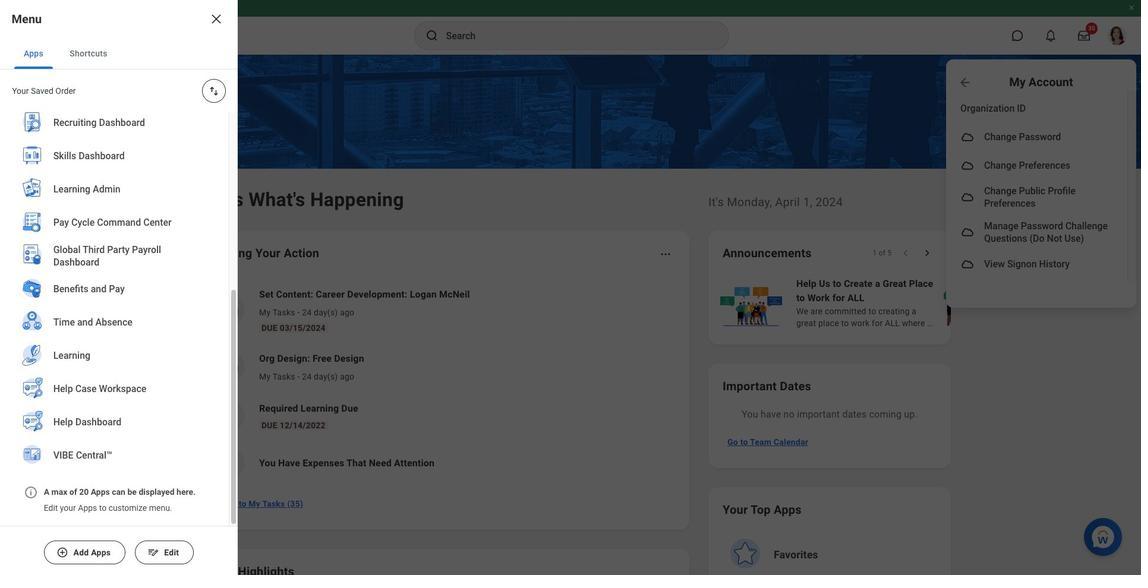 Task type: locate. For each thing, give the bounding box(es) containing it.
avatar image for 4th menu item from the bottom of the page
[[961, 159, 975, 173]]

menu
[[946, 91, 1137, 282]]

chevron left small image
[[900, 247, 912, 259]]

back image
[[958, 75, 973, 89]]

4 avatar image from the top
[[961, 225, 975, 240]]

tab list
[[0, 38, 238, 70]]

inbox image
[[222, 301, 240, 319], [222, 358, 240, 376]]

avatar image for 3rd menu item from the top
[[961, 190, 975, 205]]

status
[[872, 248, 892, 258]]

main content
[[0, 55, 1141, 575]]

4 menu item from the top
[[946, 215, 1128, 250]]

banner
[[0, 0, 1141, 308]]

1 vertical spatial inbox image
[[222, 358, 240, 376]]

1 avatar image from the top
[[961, 130, 975, 144]]

menu item
[[946, 123, 1128, 152], [946, 152, 1128, 180], [946, 180, 1128, 215], [946, 215, 1128, 250], [946, 250, 1128, 279]]

5 avatar image from the top
[[961, 257, 975, 272]]

global navigation dialog
[[0, 0, 238, 575]]

text edit image
[[147, 547, 159, 559]]

inbox large image
[[1078, 30, 1090, 42]]

avatar image for first menu item from the bottom of the page
[[961, 257, 975, 272]]

avatar image
[[961, 130, 975, 144], [961, 159, 975, 173], [961, 190, 975, 205], [961, 225, 975, 240], [961, 257, 975, 272]]

notifications large image
[[1045, 30, 1057, 42]]

0 vertical spatial inbox image
[[222, 301, 240, 319]]

info image
[[24, 486, 38, 500]]

sort image
[[208, 85, 220, 97]]

avatar image for 5th menu item from the bottom of the page
[[961, 130, 975, 144]]

3 menu item from the top
[[946, 180, 1128, 215]]

3 avatar image from the top
[[961, 190, 975, 205]]

list
[[0, 0, 229, 482], [718, 276, 1141, 331], [205, 278, 675, 487]]

2 avatar image from the top
[[961, 159, 975, 173]]



Task type: describe. For each thing, give the bounding box(es) containing it.
plus circle image
[[57, 547, 68, 559]]

dashboard expenses image
[[222, 455, 240, 473]]

close environment banner image
[[1128, 4, 1135, 11]]

1 menu item from the top
[[946, 123, 1128, 152]]

logan mcneil image
[[1108, 26, 1127, 45]]

list inside global navigation dialog
[[0, 0, 229, 482]]

search image
[[425, 29, 439, 43]]

5 menu item from the top
[[946, 250, 1128, 279]]

2 inbox image from the top
[[222, 358, 240, 376]]

avatar image for fourth menu item from the top of the page
[[961, 225, 975, 240]]

chevron right small image
[[921, 247, 933, 259]]

1 inbox image from the top
[[222, 301, 240, 319]]

2 menu item from the top
[[946, 152, 1128, 180]]

x image
[[209, 12, 224, 26]]

book open image
[[222, 407, 240, 425]]



Task type: vqa. For each thing, say whether or not it's contained in the screenshot.
leftmost inbox icon
no



